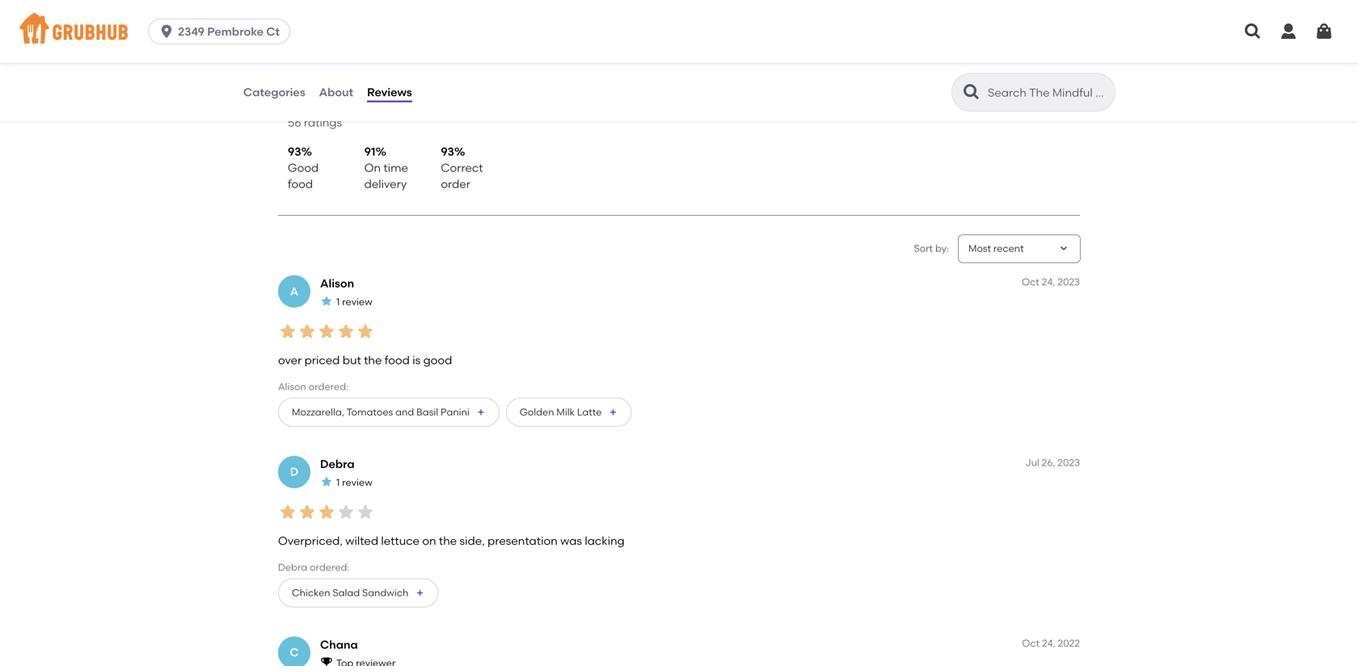 Task type: describe. For each thing, give the bounding box(es) containing it.
ct
[[266, 25, 280, 38]]

sort
[[914, 243, 933, 254]]

1 horizontal spatial the
[[439, 534, 457, 548]]

1 horizontal spatial svg image
[[1279, 22, 1299, 41]]

93 for 93 correct order
[[441, 145, 454, 158]]

search icon image
[[962, 82, 982, 102]]

chicken salad sandwich
[[292, 587, 409, 599]]

chana
[[320, 638, 358, 652]]

lettuce
[[381, 534, 420, 548]]

24, for alison
[[1042, 276, 1056, 288]]

91 on time delivery
[[364, 145, 408, 191]]

2022
[[1058, 637, 1080, 649]]

recent
[[994, 243, 1024, 254]]

tomatoes
[[347, 406, 393, 418]]

latte
[[577, 406, 602, 418]]

and
[[395, 406, 414, 418]]

mozzarella, tomatoes and basil panini
[[292, 406, 470, 418]]

good
[[423, 353, 452, 367]]

91
[[364, 145, 376, 158]]

93 for 93 good food
[[288, 145, 301, 158]]

on
[[422, 534, 436, 548]]

93 correct order
[[441, 145, 483, 191]]

1 review for debra
[[336, 477, 373, 488]]

time
[[384, 161, 408, 175]]

1 for alison
[[336, 296, 340, 308]]

0 horizontal spatial the
[[364, 353, 382, 367]]

pembroke
[[207, 25, 264, 38]]

93 good food
[[288, 145, 319, 191]]

svg image inside 2349 pembroke ct button
[[159, 23, 175, 40]]

jul 26, 2023
[[1025, 457, 1080, 469]]

2349 pembroke ct button
[[148, 19, 297, 44]]

ordered: for priced
[[309, 381, 349, 393]]

on
[[364, 161, 381, 175]]

priced
[[305, 353, 340, 367]]

oct for alison
[[1022, 276, 1040, 288]]

56
[[288, 116, 301, 129]]

overpriced, wilted lettuce on the side, presentation was lacking
[[278, 534, 625, 548]]

wilted
[[346, 534, 378, 548]]

lacking
[[585, 534, 625, 548]]

panini
[[441, 406, 470, 418]]

plus icon image for mozzarella, tomatoes and basil panini
[[476, 407, 486, 417]]

is
[[413, 353, 421, 367]]

sort by:
[[914, 243, 949, 254]]

correct
[[441, 161, 483, 175]]

categories
[[243, 85, 305, 99]]

food inside 93 good food
[[288, 177, 313, 191]]

mozzarella,
[[292, 406, 344, 418]]

plus icon image for golden milk latte
[[608, 407, 618, 417]]

for
[[373, 63, 400, 86]]

was
[[560, 534, 582, 548]]

over
[[278, 353, 302, 367]]

a
[[290, 284, 299, 298]]

debra ordered:
[[278, 562, 350, 573]]

over priced but the food is good
[[278, 353, 452, 367]]

Search The Mindful Cafe search field
[[987, 85, 1110, 100]]

jul
[[1025, 457, 1040, 469]]

2 svg image from the left
[[1315, 22, 1334, 41]]

1 svg image from the left
[[1244, 22, 1263, 41]]

24, for chana
[[1042, 637, 1056, 649]]

1 review for alison
[[336, 296, 373, 308]]



Task type: vqa. For each thing, say whether or not it's contained in the screenshot.
bottom the
yes



Task type: locate. For each thing, give the bounding box(es) containing it.
reviews for the mindful cafe
[[288, 63, 572, 86]]

2023 for overpriced, wilted lettuce on the side, presentation was lacking
[[1058, 457, 1080, 469]]

alison right 'a'
[[320, 276, 354, 290]]

svg image
[[1279, 22, 1299, 41], [159, 23, 175, 40]]

delivery
[[364, 177, 407, 191]]

plus icon image for chicken salad sandwich
[[415, 588, 425, 598]]

1 vertical spatial 2023
[[1058, 457, 1080, 469]]

plus icon image
[[476, 407, 486, 417], [608, 407, 618, 417], [415, 588, 425, 598]]

2 review from the top
[[342, 477, 373, 488]]

1 horizontal spatial 93
[[441, 145, 454, 158]]

debra
[[320, 457, 355, 471], [278, 562, 307, 573]]

0 horizontal spatial svg image
[[1244, 22, 1263, 41]]

0 vertical spatial oct
[[1022, 276, 1040, 288]]

1 24, from the top
[[1042, 276, 1056, 288]]

the right on
[[439, 534, 457, 548]]

debra up chicken
[[278, 562, 307, 573]]

alison for alison
[[320, 276, 354, 290]]

1 vertical spatial oct
[[1022, 637, 1040, 649]]

0 horizontal spatial svg image
[[159, 23, 175, 40]]

2349
[[178, 25, 205, 38]]

debra for debra
[[320, 457, 355, 471]]

plus icon image right "latte"
[[608, 407, 618, 417]]

Sort by: field
[[969, 242, 1024, 256]]

reviews button
[[366, 63, 413, 121]]

1 93 from the left
[[288, 145, 301, 158]]

0 vertical spatial 1
[[336, 296, 340, 308]]

oct 24, 2023
[[1022, 276, 1080, 288]]

0 vertical spatial 1 review
[[336, 296, 373, 308]]

food
[[288, 177, 313, 191], [385, 353, 410, 367]]

1 review from the top
[[342, 296, 373, 308]]

mindful
[[446, 63, 519, 86]]

ordered: for wilted
[[310, 562, 350, 573]]

2 2023 from the top
[[1058, 457, 1080, 469]]

93 inside 93 correct order
[[441, 145, 454, 158]]

1 horizontal spatial debra
[[320, 457, 355, 471]]

most
[[969, 243, 991, 254]]

about
[[319, 85, 353, 99]]

main navigation navigation
[[0, 0, 1358, 63]]

oct
[[1022, 276, 1040, 288], [1022, 637, 1040, 649]]

1 horizontal spatial svg image
[[1315, 22, 1334, 41]]

chicken salad sandwich button
[[278, 578, 439, 608]]

reviews for reviews for the mindful cafe
[[288, 63, 368, 86]]

1 horizontal spatial food
[[385, 353, 410, 367]]

0 vertical spatial 24,
[[1042, 276, 1056, 288]]

0 horizontal spatial food
[[288, 177, 313, 191]]

0 horizontal spatial debra
[[278, 562, 307, 573]]

debra for debra ordered:
[[278, 562, 307, 573]]

1 review up but on the bottom left
[[336, 296, 373, 308]]

1 vertical spatial debra
[[278, 562, 307, 573]]

24,
[[1042, 276, 1056, 288], [1042, 637, 1056, 649]]

basil
[[417, 406, 438, 418]]

overpriced,
[[278, 534, 343, 548]]

1 review
[[336, 296, 373, 308], [336, 477, 373, 488]]

golden
[[520, 406, 554, 418]]

d
[[290, 465, 299, 479]]

ordered: up salad
[[310, 562, 350, 573]]

the
[[405, 63, 441, 86]]

presentation
[[488, 534, 558, 548]]

sandwich
[[362, 587, 409, 599]]

review up but on the bottom left
[[342, 296, 373, 308]]

1 vertical spatial 1
[[336, 477, 340, 488]]

1 1 review from the top
[[336, 296, 373, 308]]

caret down icon image
[[1058, 242, 1071, 255]]

good
[[288, 161, 319, 175]]

0 horizontal spatial alison
[[278, 381, 306, 393]]

1 vertical spatial food
[[385, 353, 410, 367]]

0 vertical spatial 2023
[[1058, 276, 1080, 288]]

56 ratings
[[288, 116, 342, 129]]

ordered: up mozzarella,
[[309, 381, 349, 393]]

plus icon image inside chicken salad sandwich button
[[415, 588, 425, 598]]

most recent
[[969, 243, 1024, 254]]

the right but on the bottom left
[[364, 353, 382, 367]]

2023 for over priced but the food is good
[[1058, 276, 1080, 288]]

ratings
[[304, 116, 342, 129]]

review up wilted
[[342, 477, 373, 488]]

1 vertical spatial ordered:
[[310, 562, 350, 573]]

26,
[[1042, 457, 1056, 469]]

1 vertical spatial 24,
[[1042, 637, 1056, 649]]

oct down recent
[[1022, 276, 1040, 288]]

plus icon image inside mozzarella, tomatoes and basil panini button
[[476, 407, 486, 417]]

alison ordered:
[[278, 381, 349, 393]]

review for debra
[[342, 477, 373, 488]]

93
[[288, 145, 301, 158], [441, 145, 454, 158]]

reviews for reviews
[[367, 85, 412, 99]]

93 up good
[[288, 145, 301, 158]]

oct for chana
[[1022, 637, 1040, 649]]

c
[[290, 646, 299, 660]]

2023
[[1058, 276, 1080, 288], [1058, 457, 1080, 469]]

0 vertical spatial the
[[364, 353, 382, 367]]

1 1 from the top
[[336, 296, 340, 308]]

review
[[342, 296, 373, 308], [342, 477, 373, 488]]

chicken
[[292, 587, 330, 599]]

93 inside 93 good food
[[288, 145, 301, 158]]

food down good
[[288, 177, 313, 191]]

side,
[[460, 534, 485, 548]]

1
[[336, 296, 340, 308], [336, 477, 340, 488]]

0 vertical spatial ordered:
[[309, 381, 349, 393]]

1 right 'a'
[[336, 296, 340, 308]]

2023 right 26,
[[1058, 457, 1080, 469]]

2023 down caret down icon
[[1058, 276, 1080, 288]]

1 for debra
[[336, 477, 340, 488]]

milk
[[557, 406, 575, 418]]

0 vertical spatial debra
[[320, 457, 355, 471]]

1 vertical spatial alison
[[278, 381, 306, 393]]

golden milk latte button
[[506, 398, 632, 427]]

2349 pembroke ct
[[178, 25, 280, 38]]

plus icon image right panini
[[476, 407, 486, 417]]

reviews inside "button"
[[367, 85, 412, 99]]

2 1 from the top
[[336, 477, 340, 488]]

about button
[[318, 63, 354, 121]]

oct 24, 2022
[[1022, 637, 1080, 649]]

review for alison
[[342, 296, 373, 308]]

1 horizontal spatial alison
[[320, 276, 354, 290]]

0 vertical spatial review
[[342, 296, 373, 308]]

1 vertical spatial 1 review
[[336, 477, 373, 488]]

salad
[[333, 587, 360, 599]]

oct left 2022
[[1022, 637, 1040, 649]]

golden milk latte
[[520, 406, 602, 418]]

0 horizontal spatial 93
[[288, 145, 301, 158]]

1 vertical spatial review
[[342, 477, 373, 488]]

plus icon image right sandwich
[[415, 588, 425, 598]]

93 up correct
[[441, 145, 454, 158]]

2 93 from the left
[[441, 145, 454, 158]]

alison for alison ordered:
[[278, 381, 306, 393]]

order
[[441, 177, 471, 191]]

0 vertical spatial alison
[[320, 276, 354, 290]]

1 review up wilted
[[336, 477, 373, 488]]

1 right d
[[336, 477, 340, 488]]

1 vertical spatial the
[[439, 534, 457, 548]]

the
[[364, 353, 382, 367], [439, 534, 457, 548]]

food left is at bottom
[[385, 353, 410, 367]]

by:
[[936, 243, 949, 254]]

trophy icon image
[[320, 656, 333, 666]]

2 horizontal spatial plus icon image
[[608, 407, 618, 417]]

categories button
[[243, 63, 306, 121]]

debra right d
[[320, 457, 355, 471]]

star icon image
[[288, 88, 311, 110], [311, 88, 333, 110], [333, 88, 356, 110], [356, 88, 378, 110], [378, 88, 401, 110], [378, 88, 401, 110], [320, 295, 333, 308], [278, 322, 298, 341], [298, 322, 317, 341], [317, 322, 336, 341], [336, 322, 356, 341], [356, 322, 375, 341], [320, 476, 333, 489], [278, 503, 298, 522], [298, 503, 317, 522], [317, 503, 336, 522], [336, 503, 356, 522], [356, 503, 375, 522]]

alison
[[320, 276, 354, 290], [278, 381, 306, 393]]

0 horizontal spatial plus icon image
[[415, 588, 425, 598]]

2 24, from the top
[[1042, 637, 1056, 649]]

reviews up 'ratings'
[[288, 63, 368, 86]]

mozzarella, tomatoes and basil panini button
[[278, 398, 500, 427]]

reviews
[[288, 63, 368, 86], [367, 85, 412, 99]]

svg image
[[1244, 22, 1263, 41], [1315, 22, 1334, 41]]

but
[[343, 353, 361, 367]]

ordered:
[[309, 381, 349, 393], [310, 562, 350, 573]]

2 1 review from the top
[[336, 477, 373, 488]]

1 2023 from the top
[[1058, 276, 1080, 288]]

alison down 'over'
[[278, 381, 306, 393]]

plus icon image inside the golden milk latte button
[[608, 407, 618, 417]]

cafe
[[524, 63, 572, 86]]

0 vertical spatial food
[[288, 177, 313, 191]]

reviews right about
[[367, 85, 412, 99]]

1 horizontal spatial plus icon image
[[476, 407, 486, 417]]



